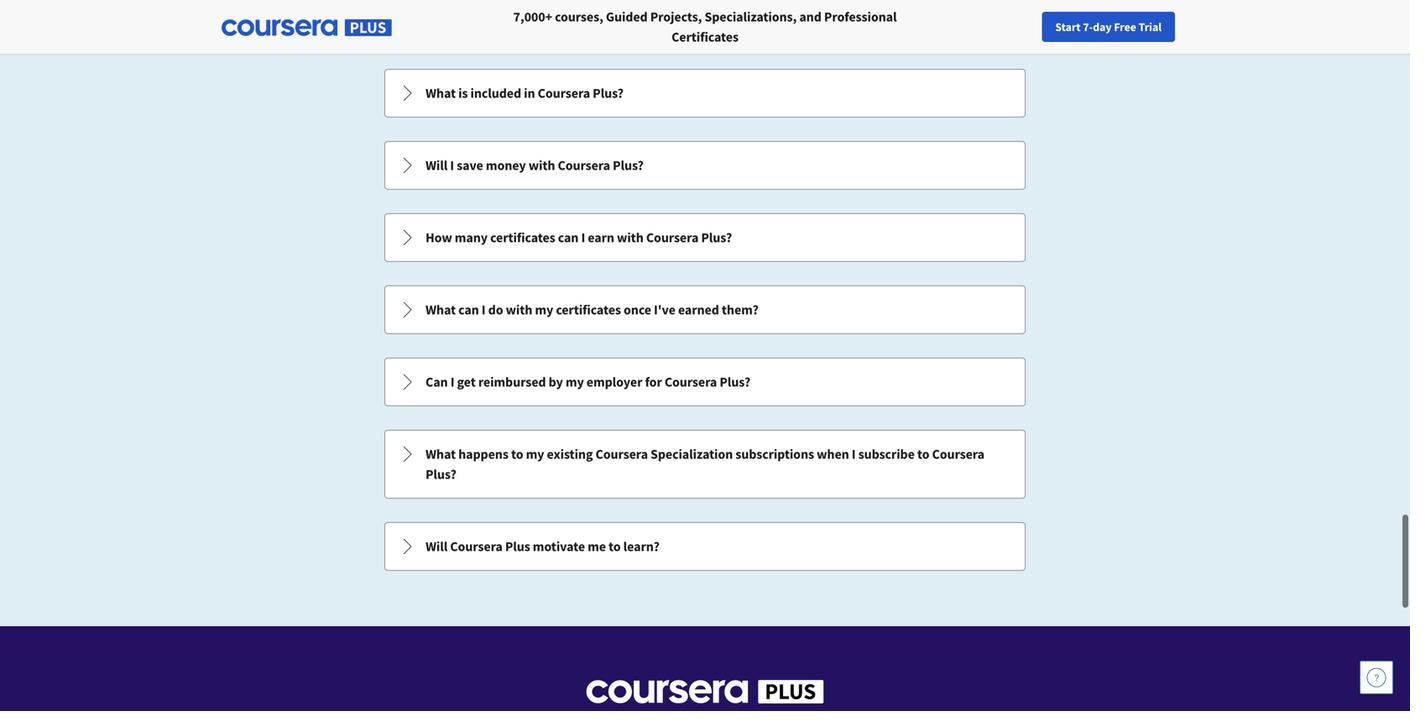 Task type: describe. For each thing, give the bounding box(es) containing it.
coursera right in
[[538, 85, 590, 102]]

guided
[[606, 8, 648, 25]]

i inside "dropdown button"
[[451, 374, 455, 391]]

day
[[1094, 19, 1112, 34]]

coursera right existing
[[596, 446, 648, 463]]

7-
[[1084, 19, 1094, 34]]

coursera right earn
[[647, 229, 699, 246]]

coursera up how many certificates can i earn with coursera plus?
[[558, 157, 611, 174]]

courses,
[[555, 8, 604, 25]]

1 vertical spatial certificates
[[556, 302, 621, 318]]

many
[[455, 229, 488, 246]]

i've
[[654, 302, 676, 318]]

0 horizontal spatial coursera plus image
[[222, 19, 392, 36]]

certificates
[[672, 29, 739, 45]]

7,000+ courses, guided projects, specializations, and professional certificates
[[514, 8, 897, 45]]

plus
[[505, 538, 531, 555]]

how
[[426, 229, 452, 246]]

once
[[624, 302, 652, 318]]

in
[[524, 85, 535, 102]]

coursera inside "dropdown button"
[[665, 374, 717, 391]]

i left save
[[450, 157, 454, 174]]

find your new career
[[1053, 19, 1158, 34]]

reimbursed
[[479, 374, 546, 391]]

what is included in coursera plus? button
[[385, 70, 1025, 117]]

professional
[[825, 8, 897, 25]]

1 vertical spatial coursera plus image
[[587, 680, 824, 704]]

what for what happens to my existing coursera specialization subscriptions when i subscribe to coursera plus?
[[426, 446, 456, 463]]

i inside 'what happens to my existing coursera specialization subscriptions when i subscribe to coursera plus?'
[[852, 446, 856, 463]]

projects,
[[651, 8, 702, 25]]

new
[[1102, 19, 1123, 34]]

will for will coursera plus motivate me to learn?
[[426, 538, 448, 555]]

coursera left plus
[[450, 538, 503, 555]]

specializations,
[[705, 8, 797, 25]]

can i get reimbursed by my employer for coursera plus?
[[426, 374, 751, 391]]

how many certificates can i earn with coursera plus? button
[[385, 214, 1025, 261]]

my inside 'what happens to my existing coursera specialization subscriptions when i subscribe to coursera plus?'
[[526, 446, 545, 463]]

subscriptions
[[736, 446, 815, 463]]

my for certificates
[[535, 302, 554, 318]]

will coursera plus motivate me to learn? button
[[385, 523, 1025, 570]]

for
[[645, 374, 662, 391]]

subscribe
[[859, 446, 915, 463]]

what happens to my existing coursera specialization subscriptions when i subscribe to coursera plus?
[[426, 446, 985, 483]]

included
[[471, 85, 522, 102]]

happens
[[459, 446, 509, 463]]

save
[[457, 157, 484, 174]]

do
[[488, 302, 503, 318]]

list containing what is included in coursera plus?
[[383, 0, 1028, 573]]

learn?
[[624, 538, 660, 555]]



Task type: vqa. For each thing, say whether or not it's contained in the screenshot.
What happens to my existing Coursera Specialization subscriptions when I subscribe to Coursera Plus?
yes



Task type: locate. For each thing, give the bounding box(es) containing it.
0 vertical spatial coursera plus image
[[222, 19, 392, 36]]

and
[[800, 8, 822, 25]]

what for what can i do with my certificates once i've earned them?
[[426, 302, 456, 318]]

can i get reimbursed by my employer for coursera plus? button
[[385, 359, 1025, 406]]

certificates right the many
[[491, 229, 556, 246]]

0 vertical spatial can
[[558, 229, 579, 246]]

to right 'happens'
[[511, 446, 524, 463]]

will for will i save money with coursera plus?
[[426, 157, 448, 174]]

help center image
[[1367, 668, 1387, 688]]

1 horizontal spatial certificates
[[556, 302, 621, 318]]

your
[[1077, 19, 1099, 34]]

with right earn
[[617, 229, 644, 246]]

will left save
[[426, 157, 448, 174]]

free
[[1115, 19, 1137, 34]]

specialization
[[651, 446, 733, 463]]

2 vertical spatial my
[[526, 446, 545, 463]]

2 vertical spatial what
[[426, 446, 456, 463]]

0 vertical spatial with
[[529, 157, 555, 174]]

can
[[426, 374, 448, 391]]

2 vertical spatial with
[[506, 302, 533, 318]]

can left earn
[[558, 229, 579, 246]]

what left is
[[426, 85, 456, 102]]

motivate
[[533, 538, 585, 555]]

to inside dropdown button
[[609, 538, 621, 555]]

what for what is included in coursera plus?
[[426, 85, 456, 102]]

with right do
[[506, 302, 533, 318]]

coursera
[[538, 85, 590, 102], [558, 157, 611, 174], [647, 229, 699, 246], [665, 374, 717, 391], [596, 446, 648, 463], [933, 446, 985, 463], [450, 538, 503, 555]]

what left do
[[426, 302, 456, 318]]

money
[[486, 157, 526, 174]]

None search field
[[231, 10, 634, 44]]

plus? inside "dropdown button"
[[720, 374, 751, 391]]

2 horizontal spatial to
[[918, 446, 930, 463]]

3 what from the top
[[426, 446, 456, 463]]

earned
[[679, 302, 720, 318]]

my right by
[[566, 374, 584, 391]]

plus?
[[593, 85, 624, 102], [613, 157, 644, 174], [702, 229, 733, 246], [720, 374, 751, 391], [426, 466, 457, 483]]

coursera plus image
[[222, 19, 392, 36], [587, 680, 824, 704]]

0 vertical spatial my
[[535, 302, 554, 318]]

i right when
[[852, 446, 856, 463]]

my inside "dropdown button"
[[566, 374, 584, 391]]

will i save money with coursera plus?
[[426, 157, 644, 174]]

1 will from the top
[[426, 157, 448, 174]]

with for plus?
[[529, 157, 555, 174]]

coursera right 'subscribe'
[[933, 446, 985, 463]]

what
[[426, 85, 456, 102], [426, 302, 456, 318], [426, 446, 456, 463]]

1 vertical spatial will
[[426, 538, 448, 555]]

can
[[558, 229, 579, 246], [459, 302, 479, 318]]

coursera right 'for'
[[665, 374, 717, 391]]

1 vertical spatial what
[[426, 302, 456, 318]]

plus? inside 'what happens to my existing coursera specialization subscriptions when i subscribe to coursera plus?'
[[426, 466, 457, 483]]

start 7-day free trial
[[1056, 19, 1162, 34]]

2 will from the top
[[426, 538, 448, 555]]

how many certificates can i earn with coursera plus?
[[426, 229, 733, 246]]

existing
[[547, 446, 593, 463]]

certificates left once
[[556, 302, 621, 318]]

will i save money with coursera plus? button
[[385, 142, 1025, 189]]

with for certificates
[[506, 302, 533, 318]]

career
[[1126, 19, 1158, 34]]

my right do
[[535, 302, 554, 318]]

them?
[[722, 302, 759, 318]]

1 horizontal spatial can
[[558, 229, 579, 246]]

what can i do with my certificates once i've earned them?
[[426, 302, 759, 318]]

list
[[383, 0, 1028, 573]]

by
[[549, 374, 563, 391]]

will coursera plus motivate me to learn?
[[426, 538, 660, 555]]

0 horizontal spatial can
[[459, 302, 479, 318]]

2 what from the top
[[426, 302, 456, 318]]

7,000+
[[514, 8, 553, 25]]

what inside dropdown button
[[426, 85, 456, 102]]

1 horizontal spatial to
[[609, 538, 621, 555]]

will
[[426, 157, 448, 174], [426, 538, 448, 555]]

start
[[1056, 19, 1081, 34]]

earn
[[588, 229, 615, 246]]

my
[[535, 302, 554, 318], [566, 374, 584, 391], [526, 446, 545, 463]]

can inside how many certificates can i earn with coursera plus? dropdown button
[[558, 229, 579, 246]]

will inside dropdown button
[[426, 538, 448, 555]]

start 7-day free trial button
[[1043, 12, 1176, 42]]

i left do
[[482, 302, 486, 318]]

what can i do with my certificates once i've earned them? button
[[385, 286, 1025, 333]]

0 vertical spatial what
[[426, 85, 456, 102]]

trial
[[1139, 19, 1162, 34]]

what inside 'what happens to my existing coursera specialization subscriptions when i subscribe to coursera plus?'
[[426, 446, 456, 463]]

find your new career link
[[1044, 17, 1167, 38]]

can inside what can i do with my certificates once i've earned them? dropdown button
[[459, 302, 479, 318]]

can left do
[[459, 302, 479, 318]]

find
[[1053, 19, 1075, 34]]

what left 'happens'
[[426, 446, 456, 463]]

my for employer
[[566, 374, 584, 391]]

1 vertical spatial can
[[459, 302, 479, 318]]

1 vertical spatial my
[[566, 374, 584, 391]]

is
[[459, 85, 468, 102]]

0 horizontal spatial certificates
[[491, 229, 556, 246]]

1 horizontal spatial coursera plus image
[[587, 680, 824, 704]]

employer
[[587, 374, 643, 391]]

will left plus
[[426, 538, 448, 555]]

me
[[588, 538, 606, 555]]

with right money
[[529, 157, 555, 174]]

get
[[457, 374, 476, 391]]

to right 'subscribe'
[[918, 446, 930, 463]]

will inside dropdown button
[[426, 157, 448, 174]]

i
[[450, 157, 454, 174], [582, 229, 586, 246], [482, 302, 486, 318], [451, 374, 455, 391], [852, 446, 856, 463]]

0 vertical spatial will
[[426, 157, 448, 174]]

what happens to my existing coursera specialization subscriptions when i subscribe to coursera plus? button
[[385, 431, 1025, 498]]

with
[[529, 157, 555, 174], [617, 229, 644, 246], [506, 302, 533, 318]]

when
[[817, 446, 850, 463]]

i left the get
[[451, 374, 455, 391]]

1 vertical spatial with
[[617, 229, 644, 246]]

to right me
[[609, 538, 621, 555]]

1 what from the top
[[426, 85, 456, 102]]

i left earn
[[582, 229, 586, 246]]

what is included in coursera plus?
[[426, 85, 624, 102]]

to
[[511, 446, 524, 463], [918, 446, 930, 463], [609, 538, 621, 555]]

certificates
[[491, 229, 556, 246], [556, 302, 621, 318]]

plus? inside dropdown button
[[593, 85, 624, 102]]

my left existing
[[526, 446, 545, 463]]

0 vertical spatial certificates
[[491, 229, 556, 246]]

0 horizontal spatial to
[[511, 446, 524, 463]]



